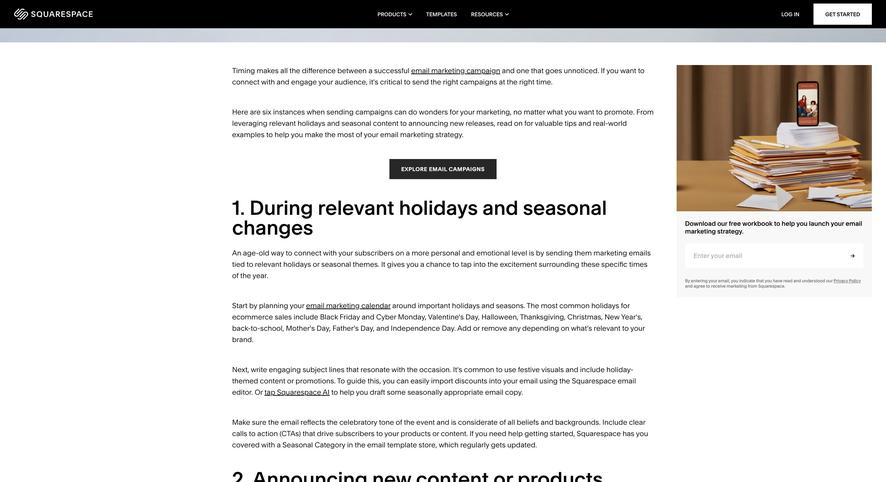 Task type: describe. For each thing, give the bounding box(es) containing it.
considerate
[[458, 419, 498, 427]]

marketing inside here are six instances when sending campaigns can do wonders for your marketing, no matter what you want to promote. from leveraging relevant holidays and seasonal content to announcing new releases, read on for valuable tips and real-world examples to help you make the most of your email marketing strategy.
[[400, 131, 434, 139]]

promotions.
[[296, 377, 336, 386]]

backgrounds.
[[555, 419, 601, 427]]

level
[[512, 249, 527, 258]]

you left have at right bottom
[[765, 279, 772, 284]]

old
[[259, 249, 269, 258]]

drive
[[317, 430, 334, 438]]

ai
[[323, 389, 330, 397]]

it
[[381, 260, 386, 269]]

0 horizontal spatial all
[[280, 67, 288, 75]]

difference
[[302, 67, 336, 75]]

log             in
[[782, 11, 800, 18]]

common inside next, write engaging subject lines that resonate with the occasion. it's common to use festive visuals and include holiday- themed content or promotions. to guide this, you can easily import discounts into your email using the squarespace email editor. or
[[464, 366, 494, 374]]

to inside the around important holidays and seasons. the most common holidays for ecommerce sales include black friday and cyber monday, valentine's day, halloween, thanksgiving, christmas, new year's, back-to-school, mother's day, father's day, and independence day. add or remove any depending on what's relevant to your brand.
[[622, 324, 629, 333]]

campaigns inside here are six instances when sending campaigns can do wonders for your marketing, no matter what you want to promote. from leveraging relevant holidays and seasonal content to announcing new releases, read on for valuable tips and real-world examples to help you make the most of your email marketing strategy.
[[356, 108, 393, 116]]

log
[[782, 11, 793, 18]]

for inside the around important holidays and seasons. the most common holidays for ecommerce sales include black friday and cyber monday, valentine's day, halloween, thanksgiving, christmas, new year's, back-to-school, mother's day, father's day, and independence day. add or remove any depending on what's relevant to your brand.
[[621, 302, 630, 310]]

most inside here are six instances when sending campaigns can do wonders for your marketing, no matter what you want to promote. from leveraging relevant holidays and seasonal content to announcing new releases, read on for valuable tips and real-world examples to help you make the most of your email marketing strategy.
[[337, 131, 354, 139]]

critical
[[380, 78, 402, 86]]

squarespace.
[[758, 284, 786, 289]]

emotional
[[477, 249, 510, 258]]

or inside next, write engaging subject lines that resonate with the occasion. it's common to use festive visuals and include holiday- themed content or promotions. to guide this, you can easily import discounts into your email using the squarespace email editor. or
[[287, 377, 294, 386]]

thanksgiving,
[[520, 313, 566, 322]]

announcing
[[409, 119, 448, 128]]

the right at
[[507, 78, 518, 86]]

next,
[[232, 366, 249, 374]]

you inside the and one that goes unnoticed. if you want to connect with and engage your audience, it's critical to send the right campaigns at the right time.
[[607, 67, 619, 75]]

father's
[[333, 324, 359, 333]]

the up "action"
[[268, 419, 279, 427]]

products button
[[378, 0, 412, 28]]

the down emotional
[[488, 260, 498, 269]]

0 horizontal spatial tap
[[265, 389, 275, 397]]

seasonal inside 1. during relevant holidays and seasonal changes
[[523, 196, 607, 220]]

audience,
[[335, 78, 368, 86]]

tap inside an age-old way to connect with your subscribers on a more personal and emotional level is by sending them marketing emails tied to relevant holidays or seasonal themes. it gives you a chance to tap into the excitement surrounding these specific times of the year.
[[461, 260, 472, 269]]

a left the more
[[406, 249, 410, 258]]

independence
[[391, 324, 440, 333]]

sending inside here are six instances when sending campaigns can do wonders for your marketing, no matter what you want to promote. from leveraging relevant holidays and seasonal content to announcing new releases, read on for valuable tips and real-world examples to help you make the most of your email marketing strategy.
[[327, 108, 354, 116]]

emails
[[629, 249, 651, 258]]

them
[[575, 249, 592, 258]]

celebratory
[[340, 419, 377, 427]]

the up easily
[[407, 366, 418, 374]]

have
[[773, 279, 783, 284]]

squarespace logo link
[[14, 8, 186, 20]]

2 right from the left
[[519, 78, 535, 86]]

to inside by entering your email, you indicate that you have read and understood our privacy policy and agree         to receive marketing from squarespace.
[[706, 284, 710, 289]]

remove
[[482, 324, 507, 333]]

day.
[[442, 324, 456, 333]]

strategy. inside here are six instances when sending campaigns can do wonders for your marketing, no matter what you want to promote. from leveraging relevant holidays and seasonal content to announcing new releases, read on for valuable tips and real-world examples to help you make the most of your email marketing strategy.
[[436, 131, 464, 139]]

the right using
[[560, 377, 570, 386]]

email
[[429, 166, 447, 173]]

and one that goes unnoticed. if you want to connect with and engage your audience, it's critical to send the right campaigns at the right time.
[[232, 67, 647, 86]]

holiday-
[[607, 366, 634, 374]]

relevant inside an age-old way to connect with your subscribers on a more personal and emotional level is by sending them marketing emails tied to relevant holidays or seasonal themes. it gives you a chance to tap into the excitement surrounding these specific times of the year.
[[255, 260, 282, 269]]

email marketing campaign link
[[411, 67, 500, 75]]

or inside make sure the email reflects the celebratory tone of the event and is considerate of all beliefs and backgrounds. include clear calls to action (ctas) that drive subscribers to your products or content. if you need help getting started, squarespace has you covered with a seasonal category in the email template store, which regularly gets updated.
[[433, 430, 439, 438]]

sending inside an age-old way to connect with your subscribers on a more personal and emotional level is by sending them marketing emails tied to relevant holidays or seasonal themes. it gives you a chance to tap into the excitement surrounding these specific times of the year.
[[546, 249, 573, 258]]

seasonal inside here are six instances when sending campaigns can do wonders for your marketing, no matter what you want to promote. from leveraging relevant holidays and seasonal content to announcing new releases, read on for valuable tips and real-world examples to help you make the most of your email marketing strategy.
[[342, 119, 371, 128]]

lines
[[329, 366, 345, 374]]

new
[[450, 119, 464, 128]]

holidays inside here are six instances when sending campaigns can do wonders for your marketing, no matter what you want to promote. from leveraging relevant holidays and seasonal content to announcing new releases, read on for valuable tips and real-world examples to help you make the most of your email marketing strategy.
[[298, 119, 325, 128]]

timing makes all the difference between a successful email marketing campaign
[[232, 67, 500, 75]]

is inside make sure the email reflects the celebratory tone of the event and is considerate of all beliefs and backgrounds. include clear calls to action (ctas) that drive subscribers to your products or content. if you need help getting started, squarespace has you covered with a seasonal category in the email template store, which regularly gets updated.
[[451, 419, 457, 427]]

0 horizontal spatial day,
[[317, 324, 331, 333]]

include inside the around important holidays and seasons. the most common holidays for ecommerce sales include black friday and cyber monday, valentine's day, halloween, thanksgiving, christmas, new year's, back-to-school, mother's day, father's day, and independence day. add or remove any depending on what's relevant to your brand.
[[294, 313, 318, 322]]

discounts
[[455, 377, 488, 386]]

squarespace logo image
[[14, 8, 93, 20]]

a inside make sure the email reflects the celebratory tone of the event and is considerate of all beliefs and backgrounds. include clear calls to action (ctas) that drive subscribers to your products or content. if you need help getting started, squarespace has you covered with a seasonal category in the email template store, which regularly gets updated.
[[277, 441, 281, 450]]

your inside next, write engaging subject lines that resonate with the occasion. it's common to use festive visuals and include holiday- themed content or promotions. to guide this, you can easily import discounts into your email using the squarespace email editor. or
[[503, 377, 518, 386]]

sales
[[275, 313, 292, 322]]

depending
[[522, 324, 559, 333]]

seasons.
[[496, 302, 525, 310]]

the
[[527, 302, 539, 310]]

on inside an age-old way to connect with your subscribers on a more personal and emotional level is by sending them marketing emails tied to relevant holidays or seasonal themes. it gives you a chance to tap into the excitement surrounding these specific times of the year.
[[396, 249, 404, 258]]

calendar
[[362, 302, 391, 310]]

goes
[[546, 67, 562, 75]]

relevant inside the around important holidays and seasons. the most common holidays for ecommerce sales include black friday and cyber monday, valentine's day, halloween, thanksgiving, christmas, new year's, back-to-school, mother's day, father's day, and independence day. add or remove any depending on what's relevant to your brand.
[[594, 324, 621, 333]]

that inside the and one that goes unnoticed. if you want to connect with and engage your audience, it's critical to send the right campaigns at the right time.
[[531, 67, 544, 75]]

planning
[[259, 302, 288, 310]]

(ctas)
[[280, 430, 301, 438]]

resonate
[[361, 366, 390, 374]]

it's
[[369, 78, 379, 86]]

when
[[307, 108, 325, 116]]

or inside an age-old way to connect with your subscribers on a more personal and emotional level is by sending them marketing emails tied to relevant holidays or seasonal themes. it gives you a chance to tap into the excitement surrounding these specific times of the year.
[[313, 260, 320, 269]]

2 horizontal spatial day,
[[466, 313, 480, 322]]

is inside an age-old way to connect with your subscribers on a more personal and emotional level is by sending them marketing emails tied to relevant holidays or seasonal themes. it gives you a chance to tap into the excitement surrounding these specific times of the year.
[[529, 249, 534, 258]]

download
[[685, 220, 716, 228]]

halloween,
[[482, 313, 519, 322]]

valentine's
[[428, 313, 464, 322]]

free
[[729, 220, 741, 228]]

agree
[[694, 284, 705, 289]]

1 vertical spatial for
[[525, 119, 533, 128]]

from
[[637, 108, 654, 116]]

the up products at bottom left
[[404, 419, 415, 427]]

you up tips
[[565, 108, 577, 116]]

seasonal
[[283, 441, 313, 450]]

0 horizontal spatial by
[[249, 302, 257, 310]]

marketing,
[[477, 108, 512, 116]]

to inside download our free workbook to help you launch your email marketing strategy.
[[774, 220, 781, 228]]

into inside next, write engaging subject lines that resonate with the occasion. it's common to use festive visuals and include holiday- themed content or promotions. to guide this, you can easily import discounts into your email using the squarespace email editor. or
[[489, 377, 502, 386]]

1. during relevant holidays and seasonal changes
[[232, 196, 612, 240]]

seasonal inside an age-old way to connect with your subscribers on a more personal and emotional level is by sending them marketing emails tied to relevant holidays or seasonal themes. it gives you a chance to tap into the excitement surrounding these specific times of the year.
[[321, 260, 351, 269]]

subscribers inside make sure the email reflects the celebratory tone of the event and is considerate of all beliefs and backgrounds. include clear calls to action (ctas) that drive subscribers to your products or content. if you need help getting started, squarespace has you covered with a seasonal category in the email template store, which regularly gets updated.
[[336, 430, 375, 438]]

help inside make sure the email reflects the celebratory tone of the event and is considerate of all beliefs and backgrounds. include clear calls to action (ctas) that drive subscribers to your products or content. if you need help getting started, squarespace has you covered with a seasonal category in the email template store, which regularly gets updated.
[[508, 430, 523, 438]]

you inside next, write engaging subject lines that resonate with the occasion. it's common to use festive visuals and include holiday- themed content or promotions. to guide this, you can easily import discounts into your email using the squarespace email editor. or
[[383, 377, 395, 386]]

in
[[347, 441, 353, 450]]

specific
[[602, 260, 628, 269]]

with inside make sure the email reflects the celebratory tone of the event and is considerate of all beliefs and backgrounds. include clear calls to action (ctas) that drive subscribers to your products or content. if you need help getting started, squarespace has you covered with a seasonal category in the email template store, which regularly gets updated.
[[261, 441, 275, 450]]

email marketing calendar link
[[306, 302, 391, 310]]

matter
[[524, 108, 546, 116]]

subscribers inside an age-old way to connect with your subscribers on a more personal and emotional level is by sending them marketing emails tied to relevant holidays or seasonal themes. it gives you a chance to tap into the excitement surrounding these specific times of the year.
[[355, 249, 394, 258]]

here
[[232, 108, 248, 116]]

started
[[837, 11, 861, 18]]

by inside an age-old way to connect with your subscribers on a more personal and emotional level is by sending them marketing emails tied to relevant holidays or seasonal themes. it gives you a chance to tap into the excitement surrounding these specific times of the year.
[[536, 249, 544, 258]]

our inside by entering your email, you indicate that you have read and understood our privacy policy and agree         to receive marketing from squarespace.
[[826, 279, 833, 284]]

covered
[[232, 441, 260, 450]]

add
[[458, 324, 472, 333]]

in
[[794, 11, 800, 18]]

store,
[[419, 441, 437, 450]]

if inside the and one that goes unnoticed. if you want to connect with and engage your audience, it's critical to send the right campaigns at the right time.
[[601, 67, 605, 75]]

squarespace inside make sure the email reflects the celebratory tone of the event and is considerate of all beliefs and backgrounds. include clear calls to action (ctas) that drive subscribers to your products or content. if you need help getting started, squarespace has you covered with a seasonal category in the email template store, which regularly gets updated.
[[577, 430, 621, 438]]

that inside next, write engaging subject lines that resonate with the occasion. it's common to use festive visuals and include holiday- themed content or promotions. to guide this, you can easily import discounts into your email using the squarespace email editor. or
[[346, 366, 359, 374]]

templates link
[[426, 0, 457, 28]]

common inside the around important holidays and seasons. the most common holidays for ecommerce sales include black friday and cyber monday, valentine's day, halloween, thanksgiving, christmas, new year's, back-to-school, mother's day, father's day, and independence day. add or remove any depending on what's relevant to your brand.
[[560, 302, 590, 310]]

read inside by entering your email, you indicate that you have read and understood our privacy policy and agree         to receive marketing from squarespace.
[[784, 279, 793, 284]]

year's,
[[621, 313, 643, 322]]

themed
[[232, 377, 258, 386]]

your inside an age-old way to connect with your subscribers on a more personal and emotional level is by sending them marketing emails tied to relevant holidays or seasonal themes. it gives you a chance to tap into the excitement surrounding these specific times of the year.
[[339, 249, 353, 258]]

and inside next, write engaging subject lines that resonate with the occasion. it's common to use festive visuals and include holiday- themed content or promotions. to guide this, you can easily import discounts into your email using the squarespace email editor. or
[[566, 366, 579, 374]]

template
[[387, 441, 417, 450]]

seasonally
[[408, 389, 443, 397]]

you inside an age-old way to connect with your subscribers on a more personal and emotional level is by sending them marketing emails tied to relevant holidays or seasonal themes. it gives you a chance to tap into the excitement surrounding these specific times of the year.
[[407, 260, 419, 269]]

or
[[255, 389, 263, 397]]

get started
[[826, 11, 861, 18]]

these
[[581, 260, 600, 269]]

subject
[[303, 366, 327, 374]]

most inside the around important holidays and seasons. the most common holidays for ecommerce sales include black friday and cyber monday, valentine's day, halloween, thanksgiving, christmas, new year's, back-to-school, mother's day, father's day, and independence day. add or remove any depending on what's relevant to your brand.
[[541, 302, 558, 310]]

can inside here are six instances when sending campaigns can do wonders for your marketing, no matter what you want to promote. from leveraging relevant holidays and seasonal content to announcing new releases, read on for valuable tips and real-world examples to help you make the most of your email marketing strategy.
[[395, 108, 407, 116]]

of inside here are six instances when sending campaigns can do wonders for your marketing, no matter what you want to promote. from leveraging relevant holidays and seasonal content to announcing new releases, read on for valuable tips and real-world examples to help you make the most of your email marketing strategy.
[[356, 131, 362, 139]]

this,
[[368, 377, 381, 386]]



Task type: vqa. For each thing, say whether or not it's contained in the screenshot.
features
no



Task type: locate. For each thing, give the bounding box(es) containing it.
1 vertical spatial strategy.
[[718, 227, 744, 236]]

connect inside an age-old way to connect with your subscribers on a more personal and emotional level is by sending them marketing emails tied to relevant holidays or seasonal themes. it gives you a chance to tap into the excitement surrounding these specific times of the year.
[[294, 249, 322, 258]]

way
[[271, 249, 284, 258]]

that inside make sure the email reflects the celebratory tone of the event and is considerate of all beliefs and backgrounds. include clear calls to action (ctas) that drive subscribers to your products or content. if you need help getting started, squarespace has you covered with a seasonal category in the email template store, which regularly gets updated.
[[303, 430, 315, 438]]

for down matter
[[525, 119, 533, 128]]

can up "some"
[[397, 377, 409, 386]]

the up engage on the top left of the page
[[290, 67, 300, 75]]

engage
[[291, 78, 317, 86]]

connect right way
[[294, 249, 322, 258]]

all inside make sure the email reflects the celebratory tone of the event and is considerate of all beliefs and backgrounds. include clear calls to action (ctas) that drive subscribers to your products or content. if you need help getting started, squarespace has you covered with a seasonal category in the email template store, which regularly gets updated.
[[508, 419, 515, 427]]

0 vertical spatial want
[[621, 67, 637, 75]]

want
[[621, 67, 637, 75], [579, 108, 595, 116]]

event
[[417, 419, 435, 427]]

1 horizontal spatial into
[[489, 377, 502, 386]]

the right make
[[325, 131, 336, 139]]

1 horizontal spatial is
[[529, 249, 534, 258]]

1 vertical spatial if
[[470, 430, 474, 438]]

content inside here are six instances when sending campaigns can do wonders for your marketing, no matter what you want to promote. from leveraging relevant holidays and seasonal content to announcing new releases, read on for valuable tips and real-world examples to help you make the most of your email marketing strategy.
[[373, 119, 399, 128]]

0 vertical spatial can
[[395, 108, 407, 116]]

if
[[601, 67, 605, 75], [470, 430, 474, 438]]

sending right 'when'
[[327, 108, 354, 116]]

0 horizontal spatial if
[[470, 430, 474, 438]]

holidays inside 1. during relevant holidays and seasonal changes
[[399, 196, 478, 220]]

holidays
[[298, 119, 325, 128], [399, 196, 478, 220], [283, 260, 311, 269], [452, 302, 480, 310], [592, 302, 619, 310]]

to-
[[251, 324, 260, 333]]

2 vertical spatial on
[[561, 324, 570, 333]]

2 vertical spatial squarespace
[[577, 430, 621, 438]]

for
[[450, 108, 459, 116], [525, 119, 533, 128], [621, 302, 630, 310]]

content inside next, write engaging subject lines that resonate with the occasion. it's common to use festive visuals and include holiday- themed content or promotions. to guide this, you can easily import discounts into your email using the squarespace email editor. or
[[260, 377, 285, 386]]

1 horizontal spatial all
[[508, 419, 515, 427]]

marketing left free
[[685, 227, 716, 236]]

read inside here are six instances when sending campaigns can do wonders for your marketing, no matter what you want to promote. from leveraging relevant holidays and seasonal content to announcing new releases, read on for valuable tips and real-world examples to help you make the most of your email marketing strategy.
[[497, 119, 513, 128]]

email,
[[719, 279, 730, 284]]

tips
[[565, 119, 577, 128]]

1 vertical spatial by
[[249, 302, 257, 310]]

1 horizontal spatial connect
[[294, 249, 322, 258]]

0 horizontal spatial for
[[450, 108, 459, 116]]

include inside next, write engaging subject lines that resonate with the occasion. it's common to use festive visuals and include holiday- themed content or promotions. to guide this, you can easily import discounts into your email using the squarespace email editor. or
[[580, 366, 605, 374]]

log             in link
[[782, 11, 800, 18]]

1 vertical spatial all
[[508, 419, 515, 427]]

it's
[[453, 366, 462, 374]]

you left make
[[291, 131, 303, 139]]

help down to
[[340, 389, 355, 397]]

back-
[[232, 324, 251, 333]]

you down the more
[[407, 260, 419, 269]]

beliefs
[[517, 419, 539, 427]]

1 vertical spatial sending
[[546, 249, 573, 258]]

1 horizontal spatial on
[[514, 119, 523, 128]]

or
[[313, 260, 320, 269], [473, 324, 480, 333], [287, 377, 294, 386], [433, 430, 439, 438]]

guide
[[347, 377, 366, 386]]

0 vertical spatial include
[[294, 313, 318, 322]]

1 vertical spatial can
[[397, 377, 409, 386]]

you right email,
[[731, 279, 739, 284]]

draft
[[370, 389, 385, 397]]

strategy. down new
[[436, 131, 464, 139]]

squarespace down include
[[577, 430, 621, 438]]

that down reflects
[[303, 430, 315, 438]]

can inside next, write engaging subject lines that resonate with the occasion. it's common to use festive visuals and include holiday- themed content or promotions. to guide this, you can easily import discounts into your email using the squarespace email editor. or
[[397, 377, 409, 386]]

tied
[[232, 260, 245, 269]]

1 horizontal spatial sending
[[546, 249, 573, 258]]

marketing inside an age-old way to connect with your subscribers on a more personal and emotional level is by sending them marketing emails tied to relevant holidays or seasonal themes. it gives you a chance to tap into the excitement surrounding these specific times of the year.
[[594, 249, 627, 258]]

you left launch
[[797, 220, 808, 228]]

right down one
[[519, 78, 535, 86]]

cyber
[[376, 313, 396, 322]]

squarespace down holiday-
[[572, 377, 616, 386]]

with inside the and one that goes unnoticed. if you want to connect with and engage your audience, it's critical to send the right campaigns at the right time.
[[261, 78, 275, 86]]

1 horizontal spatial right
[[519, 78, 535, 86]]

a down the more
[[420, 260, 425, 269]]

1 vertical spatial connect
[[294, 249, 322, 258]]

relevant inside here are six instances when sending campaigns can do wonders for your marketing, no matter what you want to promote. from leveraging relevant holidays and seasonal content to announcing new releases, read on for valuable tips and real-world examples to help you make the most of your email marketing strategy.
[[269, 119, 296, 128]]

personal
[[431, 249, 460, 258]]

right down email marketing campaign link at the top
[[443, 78, 458, 86]]

privacy policy link
[[834, 279, 861, 284]]

and inside 1. during relevant holidays and seasonal changes
[[483, 196, 519, 220]]

1 horizontal spatial most
[[541, 302, 558, 310]]

1 horizontal spatial read
[[784, 279, 793, 284]]

no
[[514, 108, 522, 116]]

day, right father's on the bottom left of the page
[[361, 324, 375, 333]]

the down tied
[[240, 272, 251, 280]]

your inside make sure the email reflects the celebratory tone of the event and is considerate of all beliefs and backgrounds. include clear calls to action (ctas) that drive subscribers to your products or content. if you need help getting started, squarespace has you covered with a seasonal category in the email template store, which regularly gets updated.
[[385, 430, 399, 438]]

into down emotional
[[474, 260, 486, 269]]

include down start by planning your email marketing calendar
[[294, 313, 318, 322]]

tap right chance
[[461, 260, 472, 269]]

campaigns down campaign
[[460, 78, 497, 86]]

squarespace inside next, write engaging subject lines that resonate with the occasion. it's common to use festive visuals and include holiday- themed content or promotions. to guide this, you can easily import discounts into your email using the squarespace email editor. or
[[572, 377, 616, 386]]

1 vertical spatial campaigns
[[356, 108, 393, 116]]

easily
[[411, 377, 430, 386]]

most up thanksgiving,
[[541, 302, 558, 310]]

0 vertical spatial seasonal
[[342, 119, 371, 128]]

0 vertical spatial into
[[474, 260, 486, 269]]

get
[[826, 11, 836, 18]]

0 vertical spatial most
[[337, 131, 354, 139]]

real-
[[593, 119, 608, 128]]

our left privacy
[[826, 279, 833, 284]]

0 horizontal spatial most
[[337, 131, 354, 139]]

editor.
[[232, 389, 253, 397]]

read down the marketing, at the top right
[[497, 119, 513, 128]]

0 vertical spatial squarespace
[[572, 377, 616, 386]]

include left holiday-
[[580, 366, 605, 374]]

send
[[412, 78, 429, 86]]

changes
[[232, 216, 313, 240]]

products
[[378, 11, 407, 18]]

can left do in the left top of the page
[[395, 108, 407, 116]]

the right in
[[355, 441, 366, 450]]

2 horizontal spatial on
[[561, 324, 570, 333]]

that up time.
[[531, 67, 544, 75]]

that right the indicate
[[756, 279, 764, 284]]

squarespace down promotions.
[[277, 389, 321, 397]]

0 vertical spatial for
[[450, 108, 459, 116]]

into right discounts
[[489, 377, 502, 386]]

0 horizontal spatial common
[[464, 366, 494, 374]]

marketing left from
[[727, 284, 747, 289]]

if right unnoticed.
[[601, 67, 605, 75]]

1 vertical spatial include
[[580, 366, 605, 374]]

1 horizontal spatial want
[[621, 67, 637, 75]]

do
[[409, 108, 417, 116]]

0 vertical spatial read
[[497, 119, 513, 128]]

1 vertical spatial common
[[464, 366, 494, 374]]

privacy
[[834, 279, 848, 284]]

you down considerate
[[475, 430, 488, 438]]

monday,
[[398, 313, 427, 322]]

all right makes
[[280, 67, 288, 75]]

connect inside the and one that goes unnoticed. if you want to connect with and engage your audience, it's critical to send the right campaigns at the right time.
[[232, 78, 260, 86]]

makes
[[257, 67, 279, 75]]

all left the beliefs
[[508, 419, 515, 427]]

write
[[251, 366, 267, 374]]

2 vertical spatial for
[[621, 302, 630, 310]]

common up discounts
[[464, 366, 494, 374]]

a down "action"
[[277, 441, 281, 450]]

your inside the around important holidays and seasons. the most common holidays for ecommerce sales include black friday and cyber monday, valentine's day, halloween, thanksgiving, christmas, new year's, back-to-school, mother's day, father's day, and independence day. add or remove any depending on what's relevant to your brand.
[[631, 324, 645, 333]]

into inside an age-old way to connect with your subscribers on a more personal and emotional level is by sending them marketing emails tied to relevant holidays or seasonal themes. it gives you a chance to tap into the excitement surrounding these specific times of the year.
[[474, 260, 486, 269]]

0 horizontal spatial our
[[718, 220, 728, 228]]

year.
[[253, 272, 268, 280]]

your inside download our free workbook to help you launch your email marketing strategy.
[[831, 220, 845, 228]]

campaigns inside the and one that goes unnoticed. if you want to connect with and engage your audience, it's critical to send the right campaigns at the right time.
[[460, 78, 497, 86]]

1 horizontal spatial if
[[601, 67, 605, 75]]

subscribers up themes.
[[355, 249, 394, 258]]

can
[[395, 108, 407, 116], [397, 377, 409, 386]]

an age-old way to connect with your subscribers on a more personal and emotional level is by sending them marketing emails tied to relevant holidays or seasonal themes. it gives you a chance to tap into the excitement surrounding these specific times of the year.
[[232, 249, 653, 280]]

0 vertical spatial all
[[280, 67, 288, 75]]

your inside the and one that goes unnoticed. if you want to connect with and engage your audience, it's critical to send the right campaigns at the right time.
[[319, 78, 333, 86]]

help inside here are six instances when sending campaigns can do wonders for your marketing, no matter what you want to promote. from leveraging relevant holidays and seasonal content to announcing new releases, read on for valuable tips and real-world examples to help you make the most of your email marketing strategy.
[[275, 131, 289, 139]]

on inside the around important holidays and seasons. the most common holidays for ecommerce sales include black friday and cyber monday, valentine's day, halloween, thanksgiving, christmas, new year's, back-to-school, mother's day, father's day, and independence day. add or remove any depending on what's relevant to your brand.
[[561, 324, 570, 333]]

get started link
[[814, 4, 872, 25]]

or inside the around important holidays and seasons. the most common holidays for ecommerce sales include black friday and cyber monday, valentine's day, halloween, thanksgiving, christmas, new year's, back-to-school, mother's day, father's day, and independence day. add or remove any depending on what's relevant to your brand.
[[473, 324, 480, 333]]

common up christmas,
[[560, 302, 590, 310]]

1 vertical spatial subscribers
[[336, 430, 375, 438]]

0 horizontal spatial is
[[451, 419, 457, 427]]

0 horizontal spatial content
[[260, 377, 285, 386]]

1 vertical spatial read
[[784, 279, 793, 284]]

school,
[[260, 324, 284, 333]]

tap right or
[[265, 389, 275, 397]]

read right have at right bottom
[[784, 279, 793, 284]]

1 horizontal spatial include
[[580, 366, 605, 374]]

by up the ecommerce
[[249, 302, 257, 310]]

0 horizontal spatial into
[[474, 260, 486, 269]]

campaigns
[[449, 166, 485, 173]]

0 horizontal spatial right
[[443, 78, 458, 86]]

email inside download our free workbook to help you launch your email marketing strategy.
[[846, 220, 863, 228]]

marketing inside by entering your email, you indicate that you have read and understood our privacy policy and agree         to receive marketing from squarespace.
[[727, 284, 747, 289]]

you up tap squarespace ai to help you draft some seasonally appropriate email copy.
[[383, 377, 395, 386]]

marketing up specific
[[594, 249, 627, 258]]

on inside here are six instances when sending campaigns can do wonders for your marketing, no matter what you want to promote. from leveraging relevant holidays and seasonal content to announcing new releases, read on for valuable tips and real-world examples to help you make the most of your email marketing strategy.
[[514, 119, 523, 128]]

new
[[605, 313, 620, 322]]

0 vertical spatial if
[[601, 67, 605, 75]]

clear
[[629, 419, 646, 427]]

help inside download our free workbook to help you launch your email marketing strategy.
[[782, 220, 795, 228]]

the inside here are six instances when sending campaigns can do wonders for your marketing, no matter what you want to promote. from leveraging relevant holidays and seasonal content to announcing new releases, read on for valuable tips and real-world examples to help you make the most of your email marketing strategy.
[[325, 131, 336, 139]]

all
[[280, 67, 288, 75], [508, 419, 515, 427]]

1 vertical spatial seasonal
[[523, 196, 607, 220]]

friday
[[340, 313, 360, 322]]

marketing inside download our free workbook to help you launch your email marketing strategy.
[[685, 227, 716, 236]]

into
[[474, 260, 486, 269], [489, 377, 502, 386]]

day, down black
[[317, 324, 331, 333]]

started,
[[550, 430, 575, 438]]

is right level
[[529, 249, 534, 258]]

templates
[[426, 11, 457, 18]]

that inside by entering your email, you indicate that you have read and understood our privacy policy and agree         to receive marketing from squarespace.
[[756, 279, 764, 284]]

reflects
[[301, 419, 325, 427]]

of inside an age-old way to connect with your subscribers on a more personal and emotional level is by sending them marketing emails tied to relevant holidays or seasonal themes. it gives you a chance to tap into the excitement surrounding these specific times of the year.
[[232, 272, 239, 280]]

include
[[603, 419, 628, 427]]

1 horizontal spatial campaigns
[[460, 78, 497, 86]]

for up new
[[450, 108, 459, 116]]

on left what's
[[561, 324, 570, 333]]

1 right from the left
[[443, 78, 458, 86]]

wonders
[[419, 108, 448, 116]]

connect down timing
[[232, 78, 260, 86]]

for up year's,
[[621, 302, 630, 310]]

times
[[629, 260, 648, 269]]

0 horizontal spatial on
[[396, 249, 404, 258]]

1 horizontal spatial by
[[536, 249, 544, 258]]

strategy. right the download
[[718, 227, 744, 236]]

relevant inside 1. during relevant holidays and seasonal changes
[[318, 196, 395, 220]]

subscribers down celebratory
[[336, 430, 375, 438]]

from
[[748, 284, 758, 289]]

2 horizontal spatial for
[[621, 302, 630, 310]]

0 horizontal spatial include
[[294, 313, 318, 322]]

1 vertical spatial want
[[579, 108, 595, 116]]

one
[[517, 67, 530, 75]]

around important holidays and seasons. the most common holidays for ecommerce sales include black friday and cyber monday, valentine's day, halloween, thanksgiving, christmas, new year's, back-to-school, mother's day, father's day, and independence day. add or remove any depending on what's relevant to your brand.
[[232, 302, 647, 344]]

1 horizontal spatial tap
[[461, 260, 472, 269]]

0 vertical spatial sending
[[327, 108, 354, 116]]

explore email campaigns link
[[389, 159, 497, 179]]

need
[[489, 430, 507, 438]]

you right unnoticed.
[[607, 67, 619, 75]]

explore
[[401, 166, 428, 173]]

you down "guide"
[[356, 389, 368, 397]]

action
[[257, 430, 278, 438]]

0 vertical spatial common
[[560, 302, 590, 310]]

0 horizontal spatial strategy.
[[436, 131, 464, 139]]

0 vertical spatial subscribers
[[355, 249, 394, 258]]

our inside download our free workbook to help you launch your email marketing strategy.
[[718, 220, 728, 228]]

subscribers
[[355, 249, 394, 258], [336, 430, 375, 438]]

email inside here are six instances when sending campaigns can do wonders for your marketing, no matter what you want to promote. from leveraging relevant holidays and seasonal content to announcing new releases, read on for valuable tips and real-world examples to help you make the most of your email marketing strategy.
[[380, 131, 399, 139]]

tap squarespace ai to help you draft some seasonally appropriate email copy.
[[265, 389, 523, 397]]

you inside download our free workbook to help you launch your email marketing strategy.
[[797, 220, 808, 228]]

a up it's
[[369, 67, 373, 75]]

the up drive
[[327, 419, 338, 427]]

with inside an age-old way to connect with your subscribers on a more personal and emotional level is by sending them marketing emails tied to relevant holidays or seasonal themes. it gives you a chance to tap into the excitement surrounding these specific times of the year.
[[323, 249, 337, 258]]

1 horizontal spatial common
[[560, 302, 590, 310]]

help up updated. at the right of page
[[508, 430, 523, 438]]

more
[[412, 249, 429, 258]]

category
[[315, 441, 345, 450]]

you down the clear
[[636, 430, 648, 438]]

want inside here are six instances when sending campaigns can do wonders for your marketing, no matter what you want to promote. from leveraging relevant holidays and seasonal content to announcing new releases, read on for valuable tips and real-world examples to help you make the most of your email marketing strategy.
[[579, 108, 595, 116]]

0 vertical spatial on
[[514, 119, 523, 128]]

1 horizontal spatial day,
[[361, 324, 375, 333]]

promote.
[[605, 108, 635, 116]]

holidays inside an age-old way to connect with your subscribers on a more personal and emotional level is by sending them marketing emails tied to relevant holidays or seasonal themes. it gives you a chance to tap into the excitement surrounding these specific times of the year.
[[283, 260, 311, 269]]

marketing down announcing
[[400, 131, 434, 139]]

strategy. inside download our free workbook to help you launch your email marketing strategy.
[[718, 227, 744, 236]]

if inside make sure the email reflects the celebratory tone of the event and is considerate of all beliefs and backgrounds. include clear calls to action (ctas) that drive subscribers to your products or content. if you need help getting started, squarespace has you covered with a seasonal category in the email template store, which regularly gets updated.
[[470, 430, 474, 438]]

with inside next, write engaging subject lines that resonate with the occasion. it's common to use festive visuals and include holiday- themed content or promotions. to guide this, you can easily import discounts into your email using the squarespace email editor. or
[[392, 366, 405, 374]]

0 vertical spatial campaigns
[[460, 78, 497, 86]]

include
[[294, 313, 318, 322], [580, 366, 605, 374]]

important
[[418, 302, 450, 310]]

your inside by entering your email, you indicate that you have read and understood our privacy policy and agree         to receive marketing from squarespace.
[[709, 279, 718, 284]]

1 vertical spatial on
[[396, 249, 404, 258]]

1 vertical spatial content
[[260, 377, 285, 386]]

chance
[[426, 260, 451, 269]]

is
[[529, 249, 534, 258], [451, 419, 457, 427]]

launch
[[809, 220, 830, 228]]

1 horizontal spatial strategy.
[[718, 227, 744, 236]]

want inside the and one that goes unnoticed. if you want to connect with and engage your audience, it's critical to send the right campaigns at the right time.
[[621, 67, 637, 75]]

any
[[509, 324, 521, 333]]

2 vertical spatial seasonal
[[321, 260, 351, 269]]

campaigns
[[460, 78, 497, 86], [356, 108, 393, 116]]

make
[[232, 419, 250, 427]]

is up content. on the bottom of the page
[[451, 419, 457, 427]]

on up gives
[[396, 249, 404, 258]]

0 horizontal spatial read
[[497, 119, 513, 128]]

1 horizontal spatial our
[[826, 279, 833, 284]]

1 horizontal spatial for
[[525, 119, 533, 128]]

appropriate
[[444, 389, 484, 397]]

1 vertical spatial into
[[489, 377, 502, 386]]

most
[[337, 131, 354, 139], [541, 302, 558, 310]]

0 vertical spatial our
[[718, 220, 728, 228]]

1 vertical spatial is
[[451, 419, 457, 427]]

to inside next, write engaging subject lines that resonate with the occasion. it's common to use festive visuals and include holiday- themed content or promotions. to guide this, you can easily import discounts into your email using the squarespace email editor. or
[[496, 366, 503, 374]]

at
[[499, 78, 505, 86]]

if up regularly
[[470, 430, 474, 438]]

make sure the email reflects the celebratory tone of the event and is considerate of all beliefs and backgrounds. include clear calls to action (ctas) that drive subscribers to your products or content. if you need help getting started, squarespace has you covered with a seasonal category in the email template store, which regularly gets updated.
[[232, 419, 650, 450]]

None submit
[[840, 244, 864, 268]]

between
[[338, 67, 367, 75]]

0 vertical spatial by
[[536, 249, 544, 258]]

to
[[337, 377, 345, 386]]

most right make
[[337, 131, 354, 139]]

sending up surrounding
[[546, 249, 573, 258]]

and inside an age-old way to connect with your subscribers on a more personal and emotional level is by sending them marketing emails tied to relevant holidays or seasonal themes. it gives you a chance to tap into the excitement surrounding these specific times of the year.
[[462, 249, 475, 258]]

1 vertical spatial our
[[826, 279, 833, 284]]

1 horizontal spatial content
[[373, 119, 399, 128]]

that up "guide"
[[346, 366, 359, 374]]

the right send
[[431, 78, 441, 86]]

campaigns down it's
[[356, 108, 393, 116]]

0 horizontal spatial sending
[[327, 108, 354, 116]]

0 vertical spatial tap
[[461, 260, 472, 269]]

0 vertical spatial strategy.
[[436, 131, 464, 139]]

0 horizontal spatial connect
[[232, 78, 260, 86]]

day, up add
[[466, 313, 480, 322]]

Enter your email email field
[[685, 244, 840, 268]]

here are six instances when sending campaigns can do wonders for your marketing, no matter what you want to promote. from leveraging relevant holidays and seasonal content to announcing new releases, read on for valuable tips and real-world examples to help you make the most of your email marketing strategy.
[[232, 108, 656, 139]]

help left launch
[[782, 220, 795, 228]]

by right level
[[536, 249, 544, 258]]

0 horizontal spatial campaigns
[[356, 108, 393, 116]]

on down no
[[514, 119, 523, 128]]

0 vertical spatial content
[[373, 119, 399, 128]]

import
[[431, 377, 453, 386]]

1 vertical spatial squarespace
[[277, 389, 321, 397]]

marketing up friday
[[326, 302, 360, 310]]

1 vertical spatial most
[[541, 302, 558, 310]]

our left free
[[718, 220, 728, 228]]

0 vertical spatial connect
[[232, 78, 260, 86]]

marketing left campaign
[[431, 67, 465, 75]]

0 vertical spatial is
[[529, 249, 534, 258]]

getting
[[525, 430, 548, 438]]

1 vertical spatial tap
[[265, 389, 275, 397]]

help down instances
[[275, 131, 289, 139]]

read
[[497, 119, 513, 128], [784, 279, 793, 284]]

0 horizontal spatial want
[[579, 108, 595, 116]]



